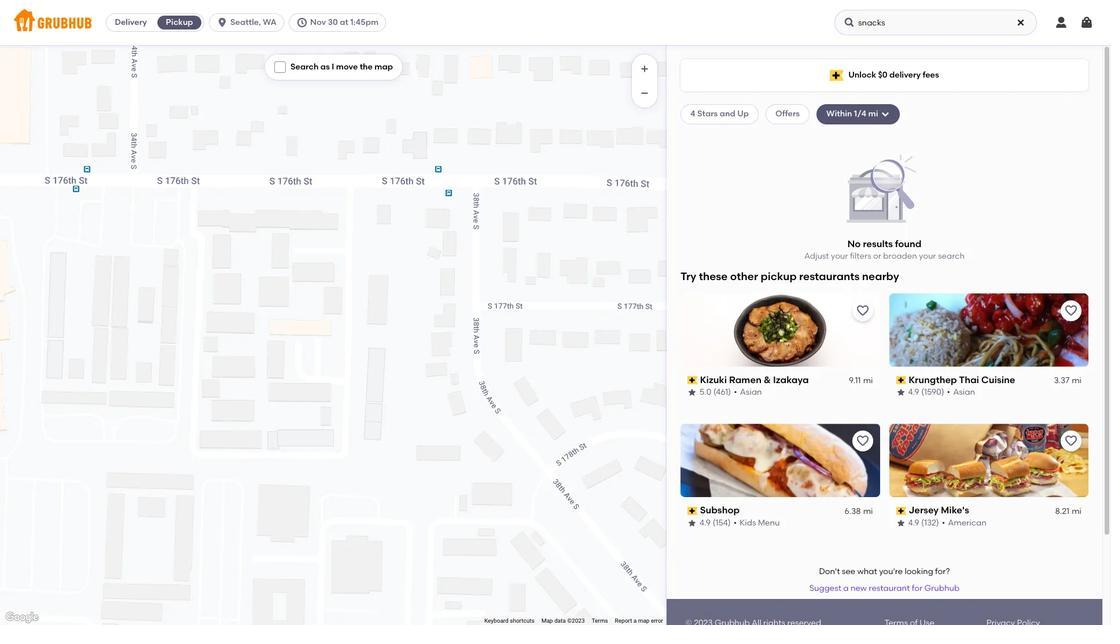 Task type: locate. For each thing, give the bounding box(es) containing it.
subscription pass image
[[688, 376, 698, 384], [897, 376, 907, 384], [688, 507, 698, 515]]

kizuki
[[701, 374, 727, 385]]

a
[[844, 584, 849, 594], [634, 618, 637, 624]]

star icon image for subshop
[[688, 519, 697, 528]]

star icon image left the 4.9 (1590)
[[897, 388, 906, 397]]

0 vertical spatial a
[[844, 584, 849, 594]]

subscription pass image left kizuki
[[688, 376, 698, 384]]

1 • asian from the left
[[735, 388, 763, 397]]

a left new
[[844, 584, 849, 594]]

0 horizontal spatial a
[[634, 618, 637, 624]]

these
[[699, 270, 728, 283]]

jersey mike's
[[909, 505, 970, 516]]

restaurant
[[870, 584, 911, 594]]

krungthep thai cuisine
[[909, 374, 1016, 385]]

2 • asian from the left
[[948, 388, 976, 397]]

0 horizontal spatial your
[[832, 251, 849, 261]]

2 asian from the left
[[954, 388, 976, 397]]

broaden
[[884, 251, 918, 261]]

american
[[949, 518, 987, 528]]

search
[[939, 251, 965, 261]]

adjust
[[805, 251, 830, 261]]

subscription pass image
[[897, 507, 907, 515]]

6.38 mi
[[845, 507, 874, 516]]

keyboard shortcuts
[[485, 618, 535, 624]]

(154)
[[713, 518, 731, 528]]

subscription pass image for kizuki
[[688, 376, 698, 384]]

and
[[720, 109, 736, 119]]

ramen
[[730, 374, 762, 385]]

pickup
[[166, 17, 193, 27]]

mi right 3.37
[[1073, 376, 1082, 386]]

i
[[332, 62, 334, 72]]

wa
[[263, 17, 277, 27]]

1 vertical spatial a
[[634, 618, 637, 624]]

0 horizontal spatial map
[[375, 62, 393, 72]]

• right the (1590) on the bottom right of page
[[948, 388, 951, 397]]

grubhub
[[925, 584, 960, 594]]

your down no in the top of the page
[[832, 251, 849, 261]]

delivery
[[890, 70, 921, 80]]

1 horizontal spatial asian
[[954, 388, 976, 397]]

for?
[[936, 567, 951, 577]]

krungthep
[[909, 374, 958, 385]]

svg image
[[1055, 16, 1069, 30], [297, 17, 308, 28], [844, 17, 856, 28], [1017, 18, 1026, 27], [881, 110, 890, 119]]

9.11 mi
[[850, 376, 874, 386]]

for
[[913, 584, 923, 594]]

star icon image left 4.9 (154)
[[688, 519, 697, 528]]

save this restaurant button for ramen
[[853, 300, 874, 321]]

3.37
[[1055, 376, 1070, 386]]

map left error
[[639, 618, 650, 624]]

asian
[[741, 388, 763, 397], [954, 388, 976, 397]]

star icon image left 5.0
[[688, 388, 697, 397]]

0 horizontal spatial svg image
[[217, 17, 228, 28]]

save this restaurant image for &
[[856, 304, 870, 318]]

menu
[[759, 518, 780, 528]]

fees
[[923, 70, 940, 80]]

a inside button
[[844, 584, 849, 594]]

asian down krungthep thai cuisine
[[954, 388, 976, 397]]

1 asian from the left
[[741, 388, 763, 397]]

within
[[827, 109, 853, 119]]

other
[[731, 270, 759, 283]]

2 your from the left
[[920, 251, 937, 261]]

save this restaurant button for thai
[[1062, 300, 1082, 321]]

offers
[[776, 109, 800, 119]]

star icon image for krungthep thai cuisine
[[897, 388, 906, 397]]

5.0 (461)
[[700, 388, 732, 397]]

as
[[321, 62, 330, 72]]

1 horizontal spatial • asian
[[948, 388, 976, 397]]

asian for ramen
[[741, 388, 763, 397]]

svg image
[[1081, 16, 1095, 30], [217, 17, 228, 28]]

star icon image
[[688, 388, 697, 397], [897, 388, 906, 397], [688, 519, 697, 528], [897, 519, 906, 528]]

subscription pass image left krungthep
[[897, 376, 907, 384]]

1 vertical spatial map
[[639, 618, 650, 624]]

0 horizontal spatial asian
[[741, 388, 763, 397]]

• asian
[[735, 388, 763, 397], [948, 388, 976, 397]]

delivery
[[115, 17, 147, 27]]

map right the
[[375, 62, 393, 72]]

• asian down krungthep thai cuisine
[[948, 388, 976, 397]]

star icon image down subscription pass icon
[[897, 519, 906, 528]]

try these other pickup restaurants nearby
[[681, 270, 900, 283]]

1 horizontal spatial your
[[920, 251, 937, 261]]

4.9 left the (154)
[[700, 518, 711, 528]]

seattle, wa button
[[209, 13, 289, 32]]

4.9
[[909, 388, 920, 397], [700, 518, 711, 528], [909, 518, 920, 528]]

mi right 8.21
[[1073, 507, 1082, 516]]

• down jersey mike's
[[943, 518, 946, 528]]

a right report
[[634, 618, 637, 624]]

• asian down ramen in the bottom right of the page
[[735, 388, 763, 397]]

grubhub plus flag logo image
[[831, 70, 844, 81]]

asian down kizuki ramen & izakaya
[[741, 388, 763, 397]]

seattle,
[[231, 17, 261, 27]]

1 horizontal spatial map
[[639, 618, 650, 624]]

terms link
[[592, 618, 608, 624]]

0 vertical spatial map
[[375, 62, 393, 72]]

4.9 left the (1590) on the bottom right of page
[[909, 388, 920, 397]]

• right (461) at bottom right
[[735, 388, 738, 397]]

the
[[360, 62, 373, 72]]

map
[[375, 62, 393, 72], [639, 618, 650, 624]]

• for jersey mike's
[[943, 518, 946, 528]]

results
[[864, 238, 894, 249]]

©2023
[[568, 618, 585, 624]]

izakaya
[[774, 374, 809, 385]]

subscription pass image left subshop
[[688, 507, 698, 515]]

4.9 for subshop
[[700, 518, 711, 528]]

thai
[[960, 374, 980, 385]]

report a map error
[[615, 618, 664, 624]]

suggest a new restaurant for grubhub
[[810, 584, 960, 594]]

up
[[738, 109, 749, 119]]

1 horizontal spatial a
[[844, 584, 849, 594]]

your down found
[[920, 251, 937, 261]]

mi right 9.11
[[864, 376, 874, 386]]

save this restaurant image
[[856, 304, 870, 318], [1065, 304, 1079, 318], [1065, 435, 1079, 449]]

0 horizontal spatial • asian
[[735, 388, 763, 397]]

kizuki ramen & izakaya logo image
[[681, 293, 881, 367]]

save this restaurant button
[[853, 300, 874, 321], [1062, 300, 1082, 321], [853, 431, 874, 452], [1062, 431, 1082, 452]]

4.9 for krungthep thai cuisine
[[909, 388, 920, 397]]

4.9 down jersey
[[909, 518, 920, 528]]

• left kids at the bottom right
[[734, 518, 737, 528]]

minus icon image
[[639, 87, 651, 99]]

subshop
[[701, 505, 740, 516]]

• asian for ramen
[[735, 388, 763, 397]]



Task type: describe. For each thing, give the bounding box(es) containing it.
nov
[[310, 17, 326, 27]]

don't
[[820, 567, 841, 577]]

stars
[[698, 109, 718, 119]]

• for kizuki ramen & izakaya
[[735, 388, 738, 397]]

4 stars and up
[[691, 109, 749, 119]]

save this restaurant image for cuisine
[[1065, 304, 1079, 318]]

• american
[[943, 518, 987, 528]]

4.9 (132)
[[909, 518, 940, 528]]

jersey mike's logo image
[[890, 424, 1089, 498]]

mi for thai
[[1073, 376, 1082, 386]]

a for suggest
[[844, 584, 849, 594]]

search as i move the map
[[291, 62, 393, 72]]

4
[[691, 109, 696, 119]]

new
[[851, 584, 868, 594]]

pickup
[[761, 270, 797, 283]]

delivery button
[[107, 13, 155, 32]]

• kids menu
[[734, 518, 780, 528]]

data
[[555, 618, 566, 624]]

map data ©2023
[[542, 618, 585, 624]]

map region
[[0, 0, 756, 625]]

don't see what you're looking for?
[[820, 567, 951, 577]]

mike's
[[942, 505, 970, 516]]

1:45pm
[[351, 17, 379, 27]]

nov 30 at 1:45pm button
[[289, 13, 391, 32]]

9.11
[[850, 376, 862, 386]]

move
[[336, 62, 358, 72]]

(461)
[[714, 388, 732, 397]]

5.0
[[700, 388, 712, 397]]

8.21
[[1056, 507, 1070, 516]]

keyboard shortcuts button
[[485, 617, 535, 625]]

nov 30 at 1:45pm
[[310, 17, 379, 27]]

• asian for thai
[[948, 388, 976, 397]]

shortcuts
[[510, 618, 535, 624]]

• for subshop
[[734, 518, 737, 528]]

$0
[[879, 70, 888, 80]]

mi right the 1/4
[[869, 109, 879, 119]]

(132)
[[922, 518, 940, 528]]

plus icon image
[[639, 63, 651, 75]]

kizuki ramen & izakaya
[[701, 374, 809, 385]]

6.38
[[845, 507, 862, 516]]

pickup button
[[155, 13, 204, 32]]

4.9 (1590)
[[909, 388, 945, 397]]

try
[[681, 270, 697, 283]]

map
[[542, 618, 553, 624]]

filters
[[851, 251, 872, 261]]

report
[[615, 618, 633, 624]]

seattle, wa
[[231, 17, 277, 27]]

found
[[896, 238, 922, 249]]

unlock
[[849, 70, 877, 80]]

krungthep thai cuisine logo image
[[890, 293, 1089, 367]]

1 your from the left
[[832, 251, 849, 261]]

mi for mike's
[[1073, 507, 1082, 516]]

search
[[291, 62, 319, 72]]

save this restaurant image
[[856, 435, 870, 449]]

report a map error link
[[615, 618, 664, 624]]

what
[[858, 567, 878, 577]]

star icon image for kizuki ramen & izakaya
[[688, 388, 697, 397]]

star icon image for jersey mike's
[[897, 519, 906, 528]]

svg image inside the seattle, wa "button"
[[217, 17, 228, 28]]

4.9 (154)
[[700, 518, 731, 528]]

restaurants
[[800, 270, 860, 283]]

main navigation navigation
[[0, 0, 1112, 45]]

suggest
[[810, 584, 842, 594]]

3.37 mi
[[1055, 376, 1082, 386]]

subshop logo image
[[681, 424, 881, 498]]

• for krungthep thai cuisine
[[948, 388, 951, 397]]

looking
[[905, 567, 934, 577]]

a for report
[[634, 618, 637, 624]]

4.9 for jersey mike's
[[909, 518, 920, 528]]

terms
[[592, 618, 608, 624]]

kids
[[740, 518, 757, 528]]

see
[[843, 567, 856, 577]]

at
[[340, 17, 349, 27]]

google image
[[3, 610, 41, 625]]

no results found adjust your filters or broaden your search
[[805, 238, 965, 261]]

Search for food, convenience, alcohol... search field
[[835, 10, 1038, 35]]

mi for ramen
[[864, 376, 874, 386]]

save this restaurant button for mike's
[[1062, 431, 1082, 452]]

within 1/4 mi
[[827, 109, 879, 119]]

mi right 6.38 at the right bottom of the page
[[864, 507, 874, 516]]

no
[[848, 238, 861, 249]]

asian for thai
[[954, 388, 976, 397]]

1 horizontal spatial svg image
[[1081, 16, 1095, 30]]

(1590)
[[922, 388, 945, 397]]

svg image inside nov 30 at 1:45pm button
[[297, 17, 308, 28]]

unlock $0 delivery fees
[[849, 70, 940, 80]]

subscription pass image for krungthep
[[897, 376, 907, 384]]

suggest a new restaurant for grubhub button
[[805, 579, 966, 599]]

keyboard
[[485, 618, 509, 624]]

&
[[764, 374, 772, 385]]

or
[[874, 251, 882, 261]]

you're
[[880, 567, 904, 577]]

8.21 mi
[[1056, 507, 1082, 516]]

30
[[328, 17, 338, 27]]

jersey
[[909, 505, 939, 516]]

cuisine
[[982, 374, 1016, 385]]

error
[[651, 618, 664, 624]]



Task type: vqa. For each thing, say whether or not it's contained in the screenshot.
Restaurants button
no



